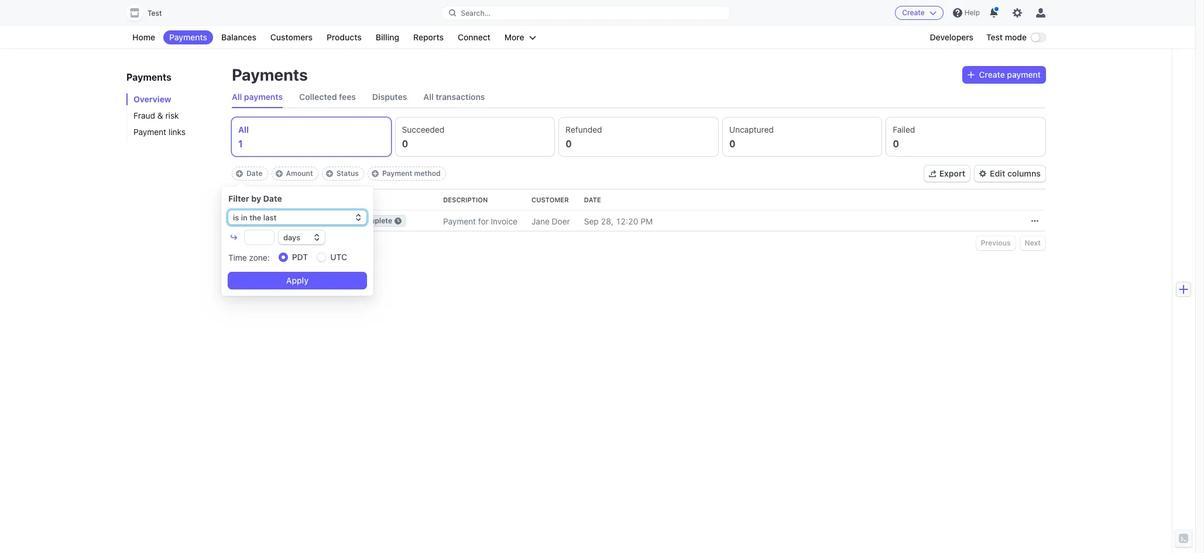 Task type: locate. For each thing, give the bounding box(es) containing it.
row actions image
[[1032, 218, 1039, 225]]

create right svg icon
[[979, 70, 1005, 80]]

0 down refunded
[[566, 139, 572, 149]]

test left mode
[[987, 32, 1003, 42]]

test inside button
[[148, 9, 162, 18]]

payment inside payment links link
[[134, 127, 166, 137]]

add date image
[[236, 170, 243, 177]]

payment down description
[[443, 216, 476, 226]]

payments link
[[163, 30, 213, 45]]

payments
[[244, 92, 283, 102]]

0 inside refunded 0
[[566, 139, 572, 149]]

1 inside all 1
[[238, 139, 243, 149]]

help
[[965, 8, 980, 17]]

0 vertical spatial create
[[902, 8, 925, 17]]

0 down the failed
[[893, 139, 899, 149]]

1 vertical spatial 1
[[232, 238, 236, 248]]

create inside create button
[[902, 8, 925, 17]]

add status image
[[326, 170, 333, 177]]

1 vertical spatial create
[[979, 70, 1005, 80]]

all left transactions
[[424, 92, 434, 102]]

svg image
[[968, 71, 975, 79]]

test
[[148, 9, 162, 18], [987, 32, 1003, 42]]

1 up add date image
[[238, 139, 243, 149]]

tab list containing all payments
[[232, 87, 1046, 108]]

pdt
[[292, 252, 308, 262]]

None number field
[[245, 231, 274, 245]]

amount up $5,868.00 link
[[275, 196, 305, 204]]

1 horizontal spatial payment
[[382, 169, 412, 178]]

products
[[327, 32, 362, 42]]

jane doer
[[532, 216, 570, 226]]

1 horizontal spatial create
[[979, 70, 1005, 80]]

0 vertical spatial tab list
[[232, 87, 1046, 108]]

collected
[[299, 92, 337, 102]]

collected fees link
[[299, 87, 356, 108]]

28,
[[601, 216, 614, 226]]

test up home
[[148, 9, 162, 18]]

developers
[[930, 32, 974, 42]]

payment right add payment method icon
[[382, 169, 412, 178]]

0 inside failed 0
[[893, 139, 899, 149]]

usd link
[[319, 212, 350, 231]]

0 vertical spatial payment
[[134, 127, 166, 137]]

0 horizontal spatial 1
[[232, 238, 236, 248]]

fees
[[339, 92, 356, 102]]

create for create
[[902, 8, 925, 17]]

fraud & risk link
[[126, 110, 220, 122]]

payment
[[134, 127, 166, 137], [382, 169, 412, 178], [443, 216, 476, 226]]

3 0 from the left
[[729, 139, 736, 149]]

0 inside succeeded 0
[[402, 139, 408, 149]]

1 vertical spatial payment
[[382, 169, 412, 178]]

0 horizontal spatial test
[[148, 9, 162, 18]]

4 0 from the left
[[893, 139, 899, 149]]

result
[[238, 238, 259, 248]]

create
[[902, 8, 925, 17], [979, 70, 1005, 80]]

payment for payment method
[[382, 169, 412, 178]]

add amount image
[[276, 170, 283, 177]]

1 horizontal spatial test
[[987, 32, 1003, 42]]

test for test mode
[[987, 32, 1003, 42]]

payments up overview
[[126, 72, 171, 83]]

all for payments
[[232, 92, 242, 102]]

fraud & risk
[[134, 111, 179, 121]]

all left payments
[[232, 92, 242, 102]]

0 for uncaptured 0
[[729, 139, 736, 149]]

filter
[[228, 194, 249, 204]]

mode
[[1005, 32, 1027, 42]]

incomplete link
[[350, 211, 443, 232]]

payment down fraud
[[134, 127, 166, 137]]

amount right add amount icon
[[286, 169, 313, 178]]

all for transactions
[[424, 92, 434, 102]]

all 1
[[238, 125, 249, 149]]

&
[[157, 111, 163, 121]]

2 horizontal spatial payment
[[443, 216, 476, 226]]

create up the developers link
[[902, 8, 925, 17]]

failed
[[893, 125, 915, 135]]

payment method
[[382, 169, 441, 178]]

all inside 'link'
[[424, 92, 434, 102]]

1 horizontal spatial 1
[[238, 139, 243, 149]]

billing
[[376, 32, 399, 42]]

0 for failed 0
[[893, 139, 899, 149]]

2 horizontal spatial date
[[584, 196, 601, 204]]

date
[[247, 169, 263, 178], [263, 194, 282, 204], [584, 196, 601, 204]]

test for test
[[148, 9, 162, 18]]

reports link
[[408, 30, 450, 45]]

0 horizontal spatial create
[[902, 8, 925, 17]]

connect link
[[452, 30, 496, 45]]

payment for payment for invoice
[[443, 216, 476, 226]]

create button
[[895, 6, 944, 20]]

payment links link
[[126, 126, 220, 138]]

create payment
[[979, 70, 1041, 80]]

all transactions link
[[424, 87, 485, 108]]

0 down succeeded
[[402, 139, 408, 149]]

status
[[336, 169, 359, 178]]

$5,868.00 link
[[262, 212, 319, 231]]

fraud
[[134, 111, 155, 121]]

payment for payment links
[[134, 127, 166, 137]]

test mode
[[987, 32, 1027, 42]]

products link
[[321, 30, 368, 45]]

more button
[[499, 30, 542, 45]]

create payment button
[[963, 67, 1046, 83]]

Search… text field
[[442, 6, 730, 20]]

description
[[443, 196, 488, 204]]

0 for refunded 0
[[566, 139, 572, 149]]

doer
[[552, 216, 570, 226]]

1 tab list from the top
[[232, 87, 1046, 108]]

all down the all payments link
[[238, 125, 249, 135]]

0 horizontal spatial payment
[[134, 127, 166, 137]]

succeeded
[[402, 125, 445, 135]]

date right add date image
[[247, 169, 263, 178]]

1 vertical spatial amount
[[275, 196, 305, 204]]

usd
[[319, 216, 336, 226]]

payment inside payment for invoice link
[[443, 216, 476, 226]]

home
[[132, 32, 155, 42]]

1 vertical spatial tab list
[[232, 118, 1046, 156]]

1 vertical spatial test
[[987, 32, 1003, 42]]

all
[[232, 92, 242, 102], [424, 92, 434, 102], [238, 125, 249, 135]]

time zone:
[[228, 253, 270, 263]]

date right by
[[263, 194, 282, 204]]

create inside create payment popup button
[[979, 70, 1005, 80]]

all transactions
[[424, 92, 485, 102]]

balances link
[[216, 30, 262, 45]]

1 0 from the left
[[402, 139, 408, 149]]

0 horizontal spatial date
[[247, 169, 263, 178]]

tab list
[[232, 87, 1046, 108], [232, 118, 1046, 156]]

2 vertical spatial payment
[[443, 216, 476, 226]]

date up sep
[[584, 196, 601, 204]]

toolbar
[[232, 167, 446, 181]]

search…
[[461, 8, 491, 17]]

create for create payment
[[979, 70, 1005, 80]]

incomplete
[[354, 217, 392, 225]]

1
[[238, 139, 243, 149], [232, 238, 236, 248]]

1 left result
[[232, 238, 236, 248]]

2 tab list from the top
[[232, 118, 1046, 156]]

payment for invoice link
[[443, 212, 532, 231]]

export
[[940, 169, 966, 179]]

2 0 from the left
[[566, 139, 572, 149]]

0 vertical spatial test
[[148, 9, 162, 18]]

payments
[[169, 32, 207, 42], [232, 65, 308, 84], [126, 72, 171, 83]]

0 down the uncaptured
[[729, 139, 736, 149]]

0 inside uncaptured 0
[[729, 139, 736, 149]]

columns
[[1008, 169, 1041, 179]]

Search… search field
[[442, 6, 730, 20]]

0 vertical spatial 1
[[238, 139, 243, 149]]



Task type: vqa. For each thing, say whether or not it's contained in the screenshot.


Task type: describe. For each thing, give the bounding box(es) containing it.
disputes
[[372, 92, 407, 102]]

next
[[1025, 239, 1041, 248]]

edit columns button
[[975, 166, 1046, 182]]

refunded 0
[[566, 125, 602, 149]]

invoice
[[491, 216, 518, 226]]

pm
[[641, 216, 653, 226]]

zone:
[[249, 253, 270, 263]]

notifications image
[[990, 8, 999, 18]]

sep
[[584, 216, 599, 226]]

refunded
[[566, 125, 602, 135]]

payment
[[1007, 70, 1041, 80]]

transactions
[[436, 92, 485, 102]]

1 result
[[232, 238, 259, 248]]

apply
[[286, 276, 309, 286]]

utc
[[330, 252, 347, 262]]

export button
[[924, 166, 970, 182]]

links
[[169, 127, 186, 137]]

customer
[[532, 196, 569, 204]]

test button
[[126, 5, 174, 21]]

payments right home
[[169, 32, 207, 42]]

risk
[[165, 111, 179, 121]]

time
[[228, 253, 247, 263]]

by
[[251, 194, 261, 204]]

billing link
[[370, 30, 405, 45]]

apply button
[[228, 273, 367, 289]]

failed 0
[[893, 125, 915, 149]]

Select Item checkbox
[[235, 218, 244, 226]]

reports
[[413, 32, 444, 42]]

customers
[[270, 32, 313, 42]]

edit columns
[[990, 169, 1041, 179]]

payment for invoice
[[443, 216, 518, 226]]

uncaptured
[[729, 125, 774, 135]]

sep 28, 12:20 pm link
[[584, 212, 1027, 231]]

toolbar containing date
[[232, 167, 446, 181]]

more
[[505, 32, 524, 42]]

all for 1
[[238, 125, 249, 135]]

next button
[[1020, 237, 1046, 251]]

jane
[[532, 216, 550, 226]]

add payment method image
[[372, 170, 379, 177]]

previous
[[981, 239, 1011, 248]]

date inside toolbar
[[247, 169, 263, 178]]

customers link
[[265, 30, 319, 45]]

$5,868.00
[[262, 216, 305, 226]]

help button
[[948, 4, 985, 22]]

developers link
[[924, 30, 980, 45]]

0 vertical spatial amount
[[286, 169, 313, 178]]

disputes link
[[372, 87, 407, 108]]

jane doer link
[[532, 212, 584, 231]]

tab list containing 1
[[232, 118, 1046, 156]]

method
[[414, 169, 441, 178]]

collected fees
[[299, 92, 356, 102]]

succeeded 0
[[402, 125, 445, 149]]

filter by date
[[228, 194, 282, 204]]

home link
[[126, 30, 161, 45]]

payment links
[[134, 127, 186, 137]]

all payments
[[232, 92, 283, 102]]

for
[[478, 216, 489, 226]]

previous button
[[976, 237, 1016, 251]]

12:20
[[616, 216, 638, 226]]

all payments link
[[232, 87, 283, 108]]

overview
[[134, 94, 171, 104]]

1 horizontal spatial date
[[263, 194, 282, 204]]

connect
[[458, 32, 491, 42]]

uncaptured 0
[[729, 125, 774, 149]]

0 for succeeded 0
[[402, 139, 408, 149]]

Select All checkbox
[[235, 196, 244, 204]]

balances
[[221, 32, 256, 42]]

payments up payments
[[232, 65, 308, 84]]

edit
[[990, 169, 1006, 179]]



